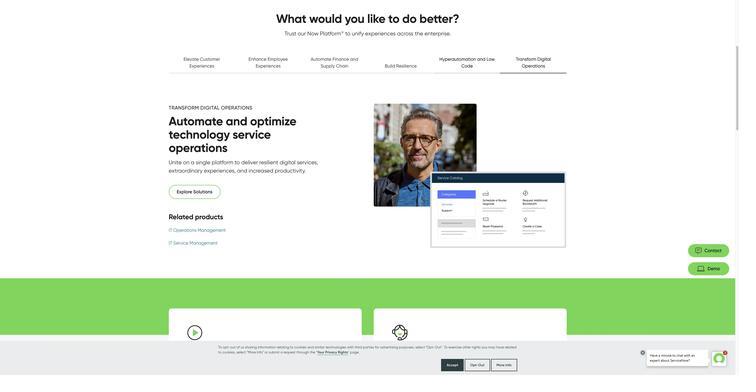 Task type: describe. For each thing, give the bounding box(es) containing it.
more
[[497, 363, 505, 368]]

technologies
[[326, 345, 347, 349]]

you
[[482, 345, 488, 349]]

cookies,
[[223, 350, 236, 354]]

submit
[[269, 350, 280, 354]]

more info
[[497, 363, 512, 368]]

the
[[310, 350, 316, 354]]

for
[[375, 345, 380, 349]]

cookies
[[294, 345, 307, 349]]

similar
[[315, 345, 325, 349]]

request
[[284, 350, 296, 354]]

third
[[355, 345, 362, 349]]

other
[[463, 345, 471, 349]]

0 vertical spatial to
[[290, 345, 294, 349]]

1 to from the left
[[218, 345, 222, 349]]

and
[[308, 345, 314, 349]]

advertising
[[380, 345, 398, 349]]

page.
[[350, 350, 360, 354]]

rights
[[338, 350, 348, 355]]

2 to from the left
[[444, 345, 448, 349]]

sharing
[[245, 345, 257, 349]]

your privacy rights " page.
[[317, 350, 360, 355]]



Task type: vqa. For each thing, say whether or not it's contained in the screenshot.
the us on the left bottom of page
yes



Task type: locate. For each thing, give the bounding box(es) containing it.
opt-out
[[471, 363, 485, 368]]

to right out".
[[444, 345, 448, 349]]

select
[[416, 345, 425, 349], [237, 350, 246, 354]]

information
[[258, 345, 276, 349]]

1 " from the left
[[316, 350, 317, 354]]

to
[[290, 345, 294, 349], [218, 350, 222, 354]]

0 horizontal spatial to
[[218, 350, 222, 354]]

"
[[316, 350, 317, 354], [348, 350, 349, 354]]

more info button
[[491, 359, 518, 372]]

1 vertical spatial to
[[218, 350, 222, 354]]

purposes,
[[399, 345, 415, 349]]

2 " from the left
[[348, 350, 349, 354]]

privacy
[[325, 350, 337, 355]]

rights
[[472, 345, 481, 349]]

relating
[[277, 345, 289, 349]]

1 horizontal spatial to
[[444, 345, 448, 349]]

info"
[[257, 350, 264, 354]]

through
[[297, 350, 309, 354]]

to left cookies,
[[218, 350, 222, 354]]

have
[[497, 345, 505, 349]]

"more
[[247, 350, 256, 354]]

opt-out button
[[465, 359, 490, 372]]

1 horizontal spatial "
[[348, 350, 349, 354]]

1 horizontal spatial select
[[416, 345, 425, 349]]

" down with
[[348, 350, 349, 354]]

0 horizontal spatial to
[[218, 345, 222, 349]]

out".
[[435, 345, 443, 349]]

1 vertical spatial select
[[237, 350, 246, 354]]

" right the
[[316, 350, 317, 354]]

us
[[241, 345, 244, 349]]

" inside your privacy rights " page.
[[348, 350, 349, 354]]

parties
[[363, 345, 374, 349]]

opt-
[[223, 345, 230, 349]]

your
[[317, 350, 325, 355]]

out
[[230, 345, 236, 349]]

related
[[505, 345, 517, 349]]

opt-
[[471, 363, 479, 368]]

select left "opt-
[[416, 345, 425, 349]]

0 horizontal spatial select
[[237, 350, 246, 354]]

to
[[218, 345, 222, 349], [444, 345, 448, 349]]

may
[[489, 345, 496, 349]]

0 vertical spatial select
[[416, 345, 425, 349]]

info
[[506, 363, 512, 368]]

to up request
[[290, 345, 294, 349]]

of
[[237, 345, 240, 349]]

with
[[347, 345, 354, 349]]

"opt-
[[426, 345, 435, 349]]

exercise
[[449, 345, 462, 349]]

a
[[281, 350, 283, 354]]

accept
[[447, 363, 459, 368]]

to opt-out of us sharing information relating to cookies and similar technologies with third parties for advertising purposes, select "opt-out".  to exercise other rights you may have related to cookies, select "more info" or submit a request through the "
[[218, 345, 517, 354]]

" inside to opt-out of us sharing information relating to cookies and similar technologies with third parties for advertising purposes, select "opt-out".  to exercise other rights you may have related to cookies, select "more info" or submit a request through the "
[[316, 350, 317, 354]]

select down us
[[237, 350, 246, 354]]

or
[[265, 350, 268, 354]]

out
[[479, 363, 485, 368]]

your privacy rights link
[[317, 350, 348, 356]]

accept button
[[442, 359, 464, 372]]

to left opt-
[[218, 345, 222, 349]]

1 horizontal spatial to
[[290, 345, 294, 349]]

0 horizontal spatial "
[[316, 350, 317, 354]]



